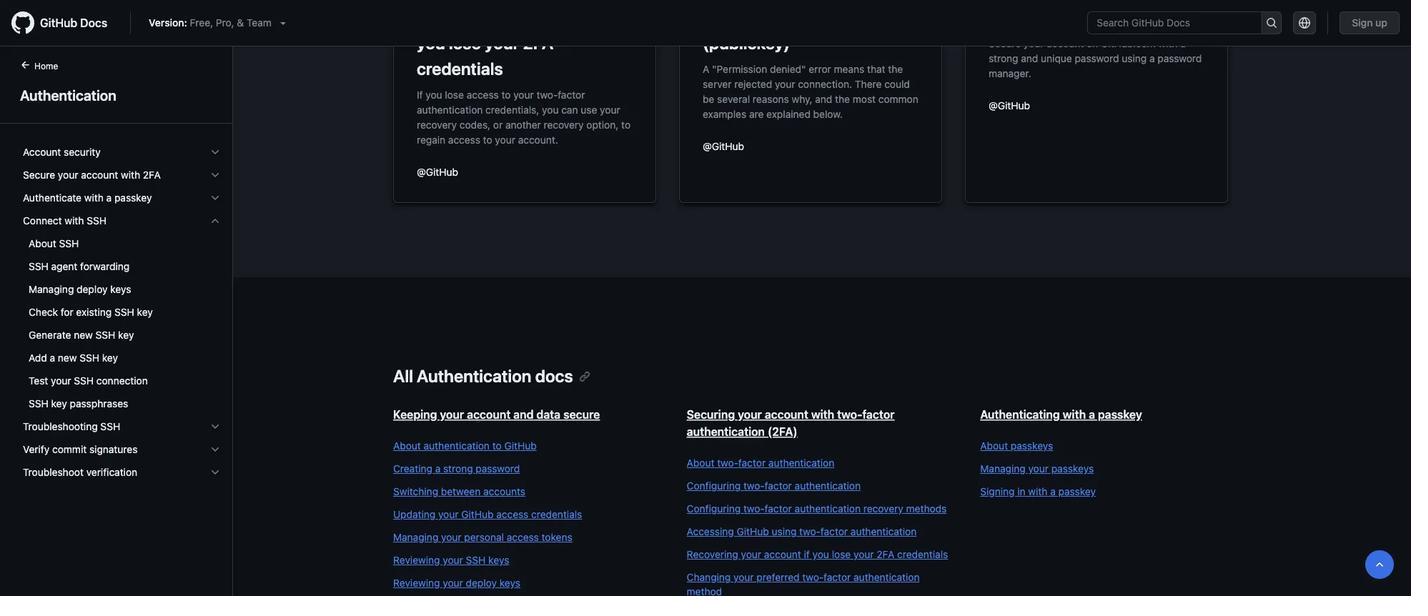 Task type: vqa. For each thing, say whether or not it's contained in the screenshot.
(2FA)
yes



Task type: describe. For each thing, give the bounding box(es) containing it.
2 vertical spatial passkey
[[1059, 486, 1096, 498]]

recovering your account if you lose your 2fa credentials link
[[687, 548, 952, 562]]

managing for managing deploy keys
[[29, 284, 74, 295]]

you right if at the left of the page
[[426, 89, 442, 100]]

methods
[[906, 503, 947, 515]]

with inside the secure your account on github.com with a strong and unique password using a password manager.
[[1159, 37, 1178, 49]]

0 horizontal spatial authentication
[[20, 87, 116, 103]]

are
[[749, 108, 764, 120]]

keeping your account and data secure
[[393, 408, 600, 422]]

ssh down the "test"
[[29, 398, 48, 410]]

troubleshoot verification button
[[17, 461, 227, 484]]

ssh down "connect with ssh"
[[59, 238, 79, 250]]

add a new ssh key link
[[17, 347, 227, 370]]

sc 9kayk9 0 image for authenticate with a passkey
[[209, 192, 221, 204]]

ssh up test your ssh connection
[[80, 352, 99, 364]]

authentication up configuring two-factor authentication link
[[769, 457, 835, 469]]

a "permission denied" error means that the server rejected your connection. there could be several reasons why, and the most common examples are explained below.
[[703, 63, 919, 120]]

password down search github docs search field
[[1158, 52, 1202, 64]]

0 horizontal spatial and
[[514, 408, 534, 422]]

reasons
[[753, 93, 789, 105]]

common
[[879, 93, 919, 105]]

accessing github using two-factor authentication
[[687, 526, 917, 538]]

securing your account with two-factor authentication (2fa) link
[[687, 408, 895, 439]]

connect with ssh element containing connect with ssh
[[11, 209, 232, 415]]

verify commit signatures button
[[17, 438, 227, 461]]

authenticating with a passkey link
[[981, 408, 1142, 422]]

connection.
[[798, 78, 852, 90]]

check for existing ssh key link
[[17, 301, 227, 324]]

reviewing your ssh keys
[[393, 554, 509, 566]]

sc 9kayk9 0 image for account security
[[209, 147, 221, 158]]

that
[[867, 63, 886, 75]]

managing deploy keys
[[29, 284, 131, 295]]

managing your personal access tokens link
[[393, 531, 658, 545]]

rejected
[[735, 78, 772, 90]]

keeping your account and data secure link
[[393, 408, 600, 422]]

0 vertical spatial passkeys
[[1011, 440, 1053, 452]]

your inside a "permission denied" error means that the server rejected your connection. there could be several reasons why, and the most common examples are explained below.
[[775, 78, 795, 90]]

authenticating with a passkey
[[981, 408, 1142, 422]]

with inside securing your account with two-factor authentication (2fa)
[[811, 408, 835, 422]]

verify commit signatures
[[23, 444, 138, 455]]

version:
[[149, 17, 187, 29]]

ssh key passphrases link
[[17, 393, 227, 415]]

authentication inside changing your preferred two-factor authentication method
[[854, 572, 920, 583]]

secure for secure your account on github.com with a strong and unique password using a password manager.
[[989, 37, 1021, 49]]

managing your personal access tokens
[[393, 532, 572, 543]]

verify
[[23, 444, 50, 455]]

ssh down the existing
[[96, 329, 115, 341]]

and inside a "permission denied" error means that the server rejected your connection. there could be several reasons why, and the most common examples are explained below.
[[815, 93, 833, 105]]

changing your preferred two-factor authentication method
[[687, 572, 920, 596]]

account inside securing your account with two-factor authentication (2fa)
[[765, 408, 809, 422]]

home link
[[14, 59, 81, 74]]

a up switching between accounts
[[435, 463, 441, 475]]

0 horizontal spatial recovering your account if you lose your 2fa credentials
[[417, 7, 623, 79]]

authentication inside securing your account with two-factor authentication (2fa)
[[687, 425, 765, 439]]

access for github
[[496, 509, 529, 521]]

token expiration and revocation element
[[393, 595, 664, 596]]

securing your account with two-factor authentication (2fa)
[[687, 408, 895, 439]]

and inside the secure your account on github.com with a strong and unique password using a password manager.
[[1021, 52, 1038, 64]]

denied"
[[770, 63, 806, 75]]

account security
[[23, 146, 101, 158]]

key up troubleshooting at left
[[51, 398, 67, 410]]

2 horizontal spatial 2fa
[[877, 549, 895, 561]]

your inside test your ssh connection link
[[51, 375, 71, 387]]

or
[[493, 119, 503, 130]]

account.
[[518, 134, 558, 146]]

managing your passkeys
[[981, 463, 1094, 475]]

configuring two-factor authentication link
[[687, 479, 952, 493]]

sign
[[1352, 17, 1373, 29]]

secure your account on github.com with a strong and unique password using a password manager.
[[989, 37, 1202, 79]]

with down "account security" dropdown button
[[121, 169, 140, 181]]

sign up
[[1352, 17, 1388, 29]]

ssh down managing your personal access tokens
[[466, 554, 486, 566]]

2 vertical spatial strong
[[443, 463, 473, 475]]

several
[[717, 93, 750, 105]]

two- inside securing your account with two-factor authentication (2fa)
[[837, 408, 863, 422]]

data
[[537, 408, 561, 422]]

secure your account with 2fa
[[23, 169, 161, 181]]

accounts
[[483, 486, 526, 498]]

to up credentials,
[[502, 89, 511, 100]]

access down codes,
[[448, 134, 480, 146]]

you up if at the left of the page
[[417, 33, 445, 53]]

key down check for existing ssh key link at the bottom left
[[118, 329, 134, 341]]

your inside changing your preferred two-factor authentication method
[[734, 572, 754, 583]]

free,
[[190, 17, 213, 29]]

if inside recovering your account if you lose your 2fa credentials
[[613, 7, 623, 27]]

account inside dropdown button
[[81, 169, 118, 181]]

most
[[853, 93, 876, 105]]

agent
[[51, 261, 77, 272]]

connect
[[23, 215, 62, 227]]

forwarding
[[80, 261, 130, 272]]

about inside authentication element
[[29, 238, 56, 250]]

between
[[441, 486, 481, 498]]

sc 9kayk9 0 image for signatures
[[209, 444, 221, 455]]

reviewing for reviewing your ssh keys
[[393, 554, 440, 566]]

reviewing your deploy keys link
[[393, 576, 658, 591]]

sc 9kayk9 0 image for secure your account with 2fa
[[209, 169, 221, 181]]

server
[[703, 78, 732, 90]]

personal
[[464, 532, 504, 543]]

1 horizontal spatial recovery
[[544, 119, 584, 130]]

check for existing ssh key
[[29, 306, 153, 318]]

secure for secure your account with 2fa
[[23, 169, 55, 181]]

credentials inside the updating your github access credentials link
[[531, 509, 582, 521]]

select language: current language is english image
[[1299, 17, 1311, 29]]

you down accessing github using two-factor authentication "link"
[[813, 549, 829, 561]]

github docs link
[[11, 11, 119, 34]]

signing
[[981, 486, 1015, 498]]

your inside reviewing your deploy keys link
[[443, 577, 463, 589]]

authenticate with a passkey
[[23, 192, 152, 204]]

test your ssh connection link
[[17, 370, 227, 393]]

keys for reviewing your deploy keys
[[500, 577, 521, 589]]

about authentication to github link
[[393, 439, 658, 453]]

two- inside changing your preferred two-factor authentication method
[[803, 572, 824, 583]]

factor inside if you lose access to your two-factor authentication credentials, you can use your recovery codes, or another recovery option, to regain access to your account.
[[558, 89, 585, 100]]

1 vertical spatial passkeys
[[1052, 463, 1094, 475]]

managing for managing your personal access tokens
[[393, 532, 439, 543]]

github up managing your personal access tokens
[[461, 509, 494, 521]]

examples
[[703, 108, 747, 120]]

Search GitHub Docs search field
[[1088, 12, 1262, 34]]

method
[[687, 586, 722, 596]]

ssh agent forwarding link
[[17, 255, 227, 278]]

1 vertical spatial new
[[58, 352, 77, 364]]

1 vertical spatial recovering your account if you lose your 2fa credentials
[[687, 549, 948, 561]]

your inside "managing your personal access tokens" link
[[441, 532, 462, 543]]

security
[[64, 146, 101, 158]]

generate
[[29, 329, 71, 341]]

factor inside "link"
[[821, 526, 848, 538]]

about two-factor authentication link
[[687, 456, 952, 470]]

signing in with a passkey link
[[981, 485, 1246, 499]]

below.
[[813, 108, 843, 120]]

to right option,
[[621, 119, 631, 130]]

managing for managing your passkeys
[[981, 463, 1026, 475]]

@github for creating a strong password
[[989, 99, 1030, 111]]

all authentication docs link
[[393, 366, 590, 386]]

keys for reviewing your ssh keys
[[488, 554, 509, 566]]

&
[[237, 17, 244, 29]]

1 vertical spatial creating a strong password
[[393, 463, 520, 475]]

credentials,
[[486, 104, 539, 115]]

authentication down about two-factor authentication link
[[795, 480, 861, 492]]

updating your github access credentials
[[393, 509, 582, 521]]

password up accounts
[[476, 463, 520, 475]]

error:
[[703, 7, 745, 27]]

your inside securing your account with two-factor authentication (2fa)
[[738, 408, 762, 422]]

2fa inside dropdown button
[[143, 169, 161, 181]]

0 horizontal spatial recovery
[[417, 119, 457, 130]]

denied
[[838, 7, 891, 27]]

connect with ssh element containing about ssh
[[11, 232, 232, 415]]

verification
[[86, 467, 137, 478]]

using inside the secure your account on github.com with a strong and unique password using a password manager.
[[1122, 52, 1147, 64]]

search image
[[1266, 17, 1278, 29]]

0 vertical spatial credentials
[[417, 59, 503, 79]]

a up about passkeys link
[[1089, 408, 1095, 422]]

(publickey)
[[703, 33, 790, 53]]

managing deploy keys link
[[17, 278, 227, 301]]

with right in
[[1028, 486, 1048, 498]]



Task type: locate. For each thing, give the bounding box(es) containing it.
0 horizontal spatial using
[[772, 526, 797, 538]]

sc 9kayk9 0 image
[[209, 215, 221, 227], [209, 421, 221, 433], [209, 444, 221, 455]]

ssh left agent
[[29, 261, 48, 272]]

2 vertical spatial sc 9kayk9 0 image
[[209, 444, 221, 455]]

with up about passkeys link
[[1063, 408, 1086, 422]]

access down accounts
[[496, 509, 529, 521]]

0 horizontal spatial the
[[835, 93, 850, 105]]

you left can
[[542, 104, 559, 115]]

1 horizontal spatial recovering
[[687, 549, 738, 561]]

"permission
[[712, 63, 767, 75]]

accessing
[[687, 526, 734, 538]]

managing up the signing
[[981, 463, 1026, 475]]

connect with ssh element
[[11, 209, 232, 415], [11, 232, 232, 415]]

0 horizontal spatial @github
[[417, 166, 458, 178]]

your inside reviewing your ssh keys link
[[443, 554, 463, 566]]

your inside secure your account with 2fa dropdown button
[[58, 169, 78, 181]]

0 horizontal spatial creating
[[393, 463, 433, 475]]

and left data
[[514, 408, 534, 422]]

two- down 'about two-factor authentication'
[[744, 480, 765, 492]]

configuring two-factor authentication recovery methods
[[687, 503, 947, 515]]

1 vertical spatial deploy
[[466, 577, 497, 589]]

github inside "link"
[[737, 526, 769, 538]]

sc 9kayk9 0 image
[[209, 147, 221, 158], [209, 169, 221, 181], [209, 192, 221, 204], [209, 467, 221, 478]]

about authentication to github
[[393, 440, 537, 452]]

creating up switching
[[393, 463, 433, 475]]

1 vertical spatial managing
[[981, 463, 1026, 475]]

troubleshooting
[[23, 421, 98, 433]]

strong inside the secure your account on github.com with a strong and unique password using a password manager.
[[989, 52, 1019, 64]]

authentication down methods
[[851, 526, 917, 538]]

passkey for authenticating with a passkey
[[1098, 408, 1142, 422]]

credentials up 'tokens'
[[531, 509, 582, 521]]

0 horizontal spatial credentials
[[417, 59, 503, 79]]

authentication down securing
[[687, 425, 765, 439]]

1 horizontal spatial strong
[[989, 52, 1019, 64]]

key down generate new ssh key link on the left of the page
[[102, 352, 118, 364]]

2 horizontal spatial recovery
[[864, 503, 904, 515]]

1 reviewing from the top
[[393, 554, 440, 566]]

keys down personal
[[488, 554, 509, 566]]

1 vertical spatial sc 9kayk9 0 image
[[209, 421, 221, 433]]

generate new ssh key link
[[17, 324, 227, 347]]

2 sc 9kayk9 0 image from the top
[[209, 421, 221, 433]]

1 vertical spatial strong
[[989, 52, 1019, 64]]

0 horizontal spatial managing
[[29, 284, 74, 295]]

recovering inside recovering your account if you lose your 2fa credentials link
[[687, 549, 738, 561]]

account security button
[[17, 141, 227, 164]]

your inside the secure your account on github.com with a strong and unique password using a password manager.
[[1024, 37, 1044, 49]]

0 vertical spatial the
[[888, 63, 903, 75]]

passkeys up managing your passkeys
[[1011, 440, 1053, 452]]

and up manager.
[[1021, 52, 1038, 64]]

passkeys up signing in with a passkey
[[1052, 463, 1094, 475]]

2fa
[[523, 33, 554, 53], [143, 169, 161, 181], [877, 549, 895, 561]]

1 vertical spatial credentials
[[531, 509, 582, 521]]

sign up link
[[1340, 11, 1400, 34]]

key down managing deploy keys 'link'
[[137, 306, 153, 318]]

2fa up credentials,
[[523, 33, 554, 53]]

recovering your account if you lose your 2fa credentials
[[417, 7, 623, 79], [687, 549, 948, 561]]

deploy up check for existing ssh key at the bottom left of the page
[[77, 284, 108, 295]]

credentials up if at the left of the page
[[417, 59, 503, 79]]

1 configuring from the top
[[687, 480, 741, 492]]

credentials down methods
[[897, 549, 948, 561]]

0 horizontal spatial creating a strong password
[[393, 463, 520, 475]]

1 vertical spatial recovering
[[687, 549, 738, 561]]

lose
[[449, 33, 481, 53], [445, 89, 464, 100], [832, 549, 851, 561]]

sc 9kayk9 0 image inside secure your account with 2fa dropdown button
[[209, 169, 221, 181]]

creating up unique
[[989, 7, 1056, 27]]

and down connection.
[[815, 93, 833, 105]]

1 horizontal spatial 2fa
[[523, 33, 554, 53]]

0 vertical spatial secure
[[989, 37, 1021, 49]]

1 connect with ssh element from the top
[[11, 209, 232, 415]]

@github for error: permission denied (publickey)
[[703, 140, 744, 152]]

1 vertical spatial creating
[[393, 463, 433, 475]]

2 horizontal spatial passkey
[[1098, 408, 1142, 422]]

2 vertical spatial 2fa
[[877, 549, 895, 561]]

your inside managing your passkeys link
[[1029, 463, 1049, 475]]

two- up credentials,
[[537, 89, 558, 100]]

2 vertical spatial managing
[[393, 532, 439, 543]]

tokens
[[542, 532, 572, 543]]

managing your passkeys link
[[981, 462, 1246, 476]]

pro,
[[216, 17, 234, 29]]

1 horizontal spatial creating a strong password
[[989, 7, 1202, 27]]

2 vertical spatial @github
[[417, 166, 458, 178]]

with down secure your account with 2fa
[[84, 192, 104, 204]]

docs
[[80, 16, 107, 30]]

updating
[[393, 509, 436, 521]]

recovering inside recovering your account if you lose your 2fa credentials
[[417, 7, 504, 27]]

1 horizontal spatial credentials
[[531, 509, 582, 521]]

4 sc 9kayk9 0 image from the top
[[209, 467, 221, 478]]

new down check for existing ssh key at the bottom left of the page
[[74, 329, 93, 341]]

keys inside 'link'
[[110, 284, 131, 295]]

1 horizontal spatial and
[[815, 93, 833, 105]]

1 vertical spatial keys
[[488, 554, 509, 566]]

0 vertical spatial reviewing
[[393, 554, 440, 566]]

deploy
[[77, 284, 108, 295], [466, 577, 497, 589]]

0 horizontal spatial deploy
[[77, 284, 108, 295]]

1 vertical spatial authentication
[[417, 366, 532, 386]]

sc 9kayk9 0 image for troubleshoot verification
[[209, 467, 221, 478]]

about down 'connect'
[[29, 238, 56, 250]]

access for personal
[[507, 532, 539, 543]]

0 vertical spatial passkey
[[114, 192, 152, 204]]

recovering your account if you lose your 2fa credentials up credentials,
[[417, 7, 623, 79]]

1 horizontal spatial passkey
[[1059, 486, 1096, 498]]

0 vertical spatial if
[[613, 7, 623, 27]]

authentication down the home link
[[20, 87, 116, 103]]

authentication down configuring two-factor authentication link
[[795, 503, 861, 515]]

managing inside 'link'
[[29, 284, 74, 295]]

two- down configuring two-factor authentication recovery methods at the bottom of page
[[800, 526, 821, 538]]

0 vertical spatial creating
[[989, 7, 1056, 27]]

authentication up codes,
[[417, 104, 483, 115]]

1 horizontal spatial creating
[[989, 7, 1056, 27]]

about ssh
[[29, 238, 79, 250]]

0 vertical spatial lose
[[449, 33, 481, 53]]

2 horizontal spatial strong
[[1072, 7, 1123, 27]]

(2fa)
[[768, 425, 798, 439]]

2 vertical spatial and
[[514, 408, 534, 422]]

authenticate with a passkey button
[[17, 187, 227, 209]]

factor inside securing your account with two-factor authentication (2fa)
[[863, 408, 895, 422]]

0 horizontal spatial strong
[[443, 463, 473, 475]]

0 vertical spatial configuring
[[687, 480, 741, 492]]

authentication up keeping your account and data secure
[[417, 366, 532, 386]]

sc 9kayk9 0 image inside authenticate with a passkey dropdown button
[[209, 192, 221, 204]]

authentication element
[[0, 58, 233, 595]]

two- down securing
[[717, 457, 739, 469]]

1 sc 9kayk9 0 image from the top
[[209, 215, 221, 227]]

sc 9kayk9 0 image for ssh
[[209, 215, 221, 227]]

github left docs
[[40, 16, 77, 30]]

0 vertical spatial creating a strong password
[[989, 7, 1202, 27]]

1 vertical spatial @github
[[703, 140, 744, 152]]

ssh
[[87, 215, 107, 227], [59, 238, 79, 250], [29, 261, 48, 272], [114, 306, 134, 318], [96, 329, 115, 341], [80, 352, 99, 364], [74, 375, 94, 387], [29, 398, 48, 410], [100, 421, 120, 433], [466, 554, 486, 566]]

be
[[703, 93, 715, 105]]

0 vertical spatial using
[[1122, 52, 1147, 64]]

option,
[[587, 119, 619, 130]]

strong
[[1072, 7, 1123, 27], [989, 52, 1019, 64], [443, 463, 473, 475]]

configuring inside configuring two-factor authentication link
[[687, 480, 741, 492]]

passkey inside dropdown button
[[114, 192, 152, 204]]

managing up the check
[[29, 284, 74, 295]]

0 vertical spatial deploy
[[77, 284, 108, 295]]

ssh down managing deploy keys 'link'
[[114, 306, 134, 318]]

access down the updating your github access credentials link
[[507, 532, 539, 543]]

about for authenticating with a passkey
[[981, 440, 1008, 452]]

secure inside dropdown button
[[23, 169, 55, 181]]

two- down configuring two-factor authentication
[[744, 503, 765, 515]]

2 reviewing from the top
[[393, 577, 440, 589]]

2fa down "account security" dropdown button
[[143, 169, 161, 181]]

with down authenticate with a passkey
[[65, 215, 84, 227]]

can
[[561, 104, 578, 115]]

credentials inside recovering your account if you lose your 2fa credentials link
[[897, 549, 948, 561]]

0 vertical spatial recovering
[[417, 7, 504, 27]]

switching
[[393, 486, 438, 498]]

recovering your account if you lose your 2fa credentials down accessing github using two-factor authentication "link"
[[687, 549, 948, 561]]

on
[[1087, 37, 1098, 49]]

1 horizontal spatial managing
[[393, 532, 439, 543]]

using down github.com
[[1122, 52, 1147, 64]]

two- down recovering your account if you lose your 2fa credentials link
[[803, 572, 824, 583]]

keys up token expiration and revocation element
[[500, 577, 521, 589]]

1 vertical spatial secure
[[23, 169, 55, 181]]

about for keeping your account and data secure
[[393, 440, 421, 452]]

1 horizontal spatial the
[[888, 63, 903, 75]]

@github down regain
[[417, 166, 458, 178]]

0 vertical spatial @github
[[989, 99, 1030, 111]]

0 horizontal spatial recovering
[[417, 7, 504, 27]]

signatures
[[89, 444, 138, 455]]

1 vertical spatial 2fa
[[143, 169, 161, 181]]

2 configuring from the top
[[687, 503, 741, 515]]

1 horizontal spatial recovering your account if you lose your 2fa credentials
[[687, 549, 948, 561]]

0 vertical spatial recovering your account if you lose your 2fa credentials
[[417, 7, 623, 79]]

access for lose
[[467, 89, 499, 100]]

authentication down recovering your account if you lose your 2fa credentials link
[[854, 572, 920, 583]]

all authentication docs
[[393, 366, 573, 386]]

connect with ssh button
[[17, 209, 227, 232]]

0 vertical spatial authentication
[[20, 87, 116, 103]]

a down search github docs search field
[[1181, 37, 1186, 49]]

2 vertical spatial credentials
[[897, 549, 948, 561]]

with up about two-factor authentication link
[[811, 408, 835, 422]]

1 horizontal spatial secure
[[989, 37, 1021, 49]]

your inside the updating your github access credentials link
[[438, 509, 459, 521]]

to inside about authentication to github link
[[492, 440, 502, 452]]

about down keeping
[[393, 440, 421, 452]]

1 vertical spatial if
[[804, 549, 810, 561]]

github right accessing at the bottom
[[737, 526, 769, 538]]

@github for recovering your account if you lose your 2fa credentials
[[417, 166, 458, 178]]

creating a strong password up switching between accounts
[[393, 463, 520, 475]]

configuring two-factor authentication
[[687, 480, 861, 492]]

3 sc 9kayk9 0 image from the top
[[209, 192, 221, 204]]

about passkeys
[[981, 440, 1053, 452]]

2 vertical spatial lose
[[832, 549, 851, 561]]

2 horizontal spatial credentials
[[897, 549, 948, 561]]

0 vertical spatial keys
[[110, 284, 131, 295]]

for
[[61, 306, 73, 318]]

existing
[[76, 306, 112, 318]]

github up creating a strong password link at bottom left
[[504, 440, 537, 452]]

authentication link
[[17, 84, 215, 106]]

means
[[834, 63, 865, 75]]

1 horizontal spatial @github
[[703, 140, 744, 152]]

2 vertical spatial keys
[[500, 577, 521, 589]]

1 vertical spatial the
[[835, 93, 850, 105]]

ssh up ssh key passphrases
[[74, 375, 94, 387]]

your
[[508, 7, 542, 27], [485, 33, 519, 53], [1024, 37, 1044, 49], [775, 78, 795, 90], [514, 89, 534, 100], [600, 104, 620, 115], [495, 134, 515, 146], [58, 169, 78, 181], [51, 375, 71, 387], [440, 408, 464, 422], [738, 408, 762, 422], [1029, 463, 1049, 475], [438, 509, 459, 521], [441, 532, 462, 543], [741, 549, 762, 561], [854, 549, 874, 561], [443, 554, 463, 566], [734, 572, 754, 583], [443, 577, 463, 589]]

about for securing your account with two-factor authentication (2fa)
[[687, 457, 715, 469]]

sc 9kayk9 0 image inside "account security" dropdown button
[[209, 147, 221, 158]]

0 vertical spatial managing
[[29, 284, 74, 295]]

unique
[[1041, 52, 1072, 64]]

a down managing your passkeys
[[1051, 486, 1056, 498]]

access up codes,
[[467, 89, 499, 100]]

0 vertical spatial 2fa
[[523, 33, 554, 53]]

1 horizontal spatial deploy
[[466, 577, 497, 589]]

1 vertical spatial reviewing
[[393, 577, 440, 589]]

lose inside if you lose access to your two-factor authentication credentials, you can use your recovery codes, or another recovery option, to regain access to your account.
[[445, 89, 464, 100]]

2 connect with ssh element from the top
[[11, 232, 232, 415]]

secure inside the secure your account on github.com with a strong and unique password using a password manager.
[[989, 37, 1021, 49]]

0 horizontal spatial if
[[613, 7, 623, 27]]

creating a strong password
[[989, 7, 1202, 27], [393, 463, 520, 475]]

configuring two-factor authentication recovery methods link
[[687, 502, 952, 516]]

ssh key passphrases
[[29, 398, 128, 410]]

account
[[23, 146, 61, 158]]

could
[[885, 78, 910, 90]]

keys
[[110, 284, 131, 295], [488, 554, 509, 566], [500, 577, 521, 589]]

configuring inside configuring two-factor authentication recovery methods link
[[687, 503, 741, 515]]

error
[[809, 63, 831, 75]]

why,
[[792, 93, 813, 105]]

accessing github using two-factor authentication link
[[687, 525, 952, 539]]

two-
[[537, 89, 558, 100], [837, 408, 863, 422], [717, 457, 739, 469], [744, 480, 765, 492], [744, 503, 765, 515], [800, 526, 821, 538], [803, 572, 824, 583]]

test your ssh connection
[[29, 375, 148, 387]]

2 horizontal spatial @github
[[989, 99, 1030, 111]]

to down codes,
[[483, 134, 492, 146]]

switching between accounts link
[[393, 485, 658, 499]]

switching between accounts
[[393, 486, 526, 498]]

credentials
[[417, 59, 503, 79], [531, 509, 582, 521], [897, 549, 948, 561]]

1 vertical spatial using
[[772, 526, 797, 538]]

reviewing
[[393, 554, 440, 566], [393, 577, 440, 589]]

access
[[467, 89, 499, 100], [448, 134, 480, 146], [496, 509, 529, 521], [507, 532, 539, 543]]

using inside "link"
[[772, 526, 797, 538]]

0 vertical spatial sc 9kayk9 0 image
[[209, 215, 221, 227]]

0 horizontal spatial secure
[[23, 169, 55, 181]]

2fa down accessing github using two-factor authentication "link"
[[877, 549, 895, 561]]

1 horizontal spatial authentication
[[417, 366, 532, 386]]

passkey for authenticate with a passkey
[[114, 192, 152, 204]]

secure
[[989, 37, 1021, 49], [23, 169, 55, 181]]

keeping
[[393, 408, 437, 422]]

another
[[506, 119, 541, 130]]

the up below.
[[835, 93, 850, 105]]

deploy down reviewing your ssh keys
[[466, 577, 497, 589]]

two- inside if you lose access to your two-factor authentication credentials, you can use your recovery codes, or another recovery option, to regain access to your account.
[[537, 89, 558, 100]]

two- inside "link"
[[800, 526, 821, 538]]

passkey up about passkeys link
[[1098, 408, 1142, 422]]

2 sc 9kayk9 0 image from the top
[[209, 169, 221, 181]]

configuring for configuring two-factor authentication
[[687, 480, 741, 492]]

2 horizontal spatial and
[[1021, 52, 1038, 64]]

1 vertical spatial passkey
[[1098, 408, 1142, 422]]

permission
[[749, 7, 835, 27]]

1 vertical spatial and
[[815, 93, 833, 105]]

if
[[417, 89, 423, 100]]

managing down updating
[[393, 532, 439, 543]]

authentication up switching between accounts
[[424, 440, 490, 452]]

account inside the secure your account on github.com with a strong and unique password using a password manager.
[[1047, 37, 1084, 49]]

authentication inside "link"
[[851, 526, 917, 538]]

strong up on
[[1072, 7, 1123, 27]]

about passkeys link
[[981, 439, 1246, 453]]

new down generate new ssh key
[[58, 352, 77, 364]]

ssh down authenticate with a passkey
[[87, 215, 107, 227]]

strong up manager.
[[989, 52, 1019, 64]]

password down on
[[1075, 52, 1119, 64]]

3 sc 9kayk9 0 image from the top
[[209, 444, 221, 455]]

sc 9kayk9 0 image inside troubleshooting ssh dropdown button
[[209, 421, 221, 433]]

sc 9kayk9 0 image inside the verify commit signatures dropdown button
[[209, 444, 221, 455]]

scroll to top image
[[1374, 559, 1386, 571]]

1 vertical spatial configuring
[[687, 503, 741, 515]]

1 horizontal spatial using
[[1122, 52, 1147, 64]]

to down keeping your account and data secure link at the left of page
[[492, 440, 502, 452]]

passkey down managing your passkeys link
[[1059, 486, 1096, 498]]

creating
[[989, 7, 1056, 27], [393, 463, 433, 475]]

a down secure your account with 2fa dropdown button
[[106, 192, 112, 204]]

troubleshooting ssh
[[23, 421, 120, 433]]

ssh up signatures
[[100, 421, 120, 433]]

reviewing down reviewing your ssh keys
[[393, 577, 440, 589]]

reviewing for reviewing your deploy keys
[[393, 577, 440, 589]]

about two-factor authentication
[[687, 457, 835, 469]]

tooltip
[[1366, 551, 1394, 579]]

password up github.com
[[1126, 7, 1202, 27]]

sc 9kayk9 0 image inside connect with ssh dropdown button
[[209, 215, 221, 227]]

explained
[[767, 108, 811, 120]]

a up unique
[[1059, 7, 1069, 27]]

connection
[[96, 375, 148, 387]]

team
[[247, 17, 272, 29]]

authentication inside if you lose access to your two-factor authentication credentials, you can use your recovery codes, or another recovery option, to regain access to your account.
[[417, 104, 483, 115]]

0 vertical spatial new
[[74, 329, 93, 341]]

a inside dropdown button
[[106, 192, 112, 204]]

deploy inside 'link'
[[77, 284, 108, 295]]

factor inside changing your preferred two-factor authentication method
[[824, 572, 851, 583]]

1 sc 9kayk9 0 image from the top
[[209, 147, 221, 158]]

keys down ssh agent forwarding link
[[110, 284, 131, 295]]

home
[[34, 61, 58, 71]]

1 vertical spatial lose
[[445, 89, 464, 100]]

the up could
[[888, 63, 903, 75]]

recovery left methods
[[864, 503, 904, 515]]

generate new ssh key
[[29, 329, 134, 341]]

with down search github docs search field
[[1159, 37, 1178, 49]]

authenticate
[[23, 192, 82, 204]]

configuring for configuring two-factor authentication recovery methods
[[687, 503, 741, 515]]

a down github.com
[[1150, 52, 1155, 64]]

0 horizontal spatial passkey
[[114, 192, 152, 204]]

triangle down image
[[277, 17, 289, 29]]

0 horizontal spatial 2fa
[[143, 169, 161, 181]]

github.com
[[1101, 37, 1156, 49]]

reviewing down updating
[[393, 554, 440, 566]]

None search field
[[1088, 11, 1282, 34]]

0 vertical spatial strong
[[1072, 7, 1123, 27]]

a right the add on the left bottom of page
[[50, 352, 55, 364]]

use
[[581, 104, 597, 115]]

sc 9kayk9 0 image inside the 'troubleshoot verification' "dropdown button"
[[209, 467, 221, 478]]

strong up switching between accounts
[[443, 463, 473, 475]]

key
[[137, 306, 153, 318], [118, 329, 134, 341], [102, 352, 118, 364], [51, 398, 67, 410]]

0 vertical spatial and
[[1021, 52, 1038, 64]]

using down configuring two-factor authentication recovery methods at the bottom of page
[[772, 526, 797, 538]]

2 horizontal spatial managing
[[981, 463, 1026, 475]]



